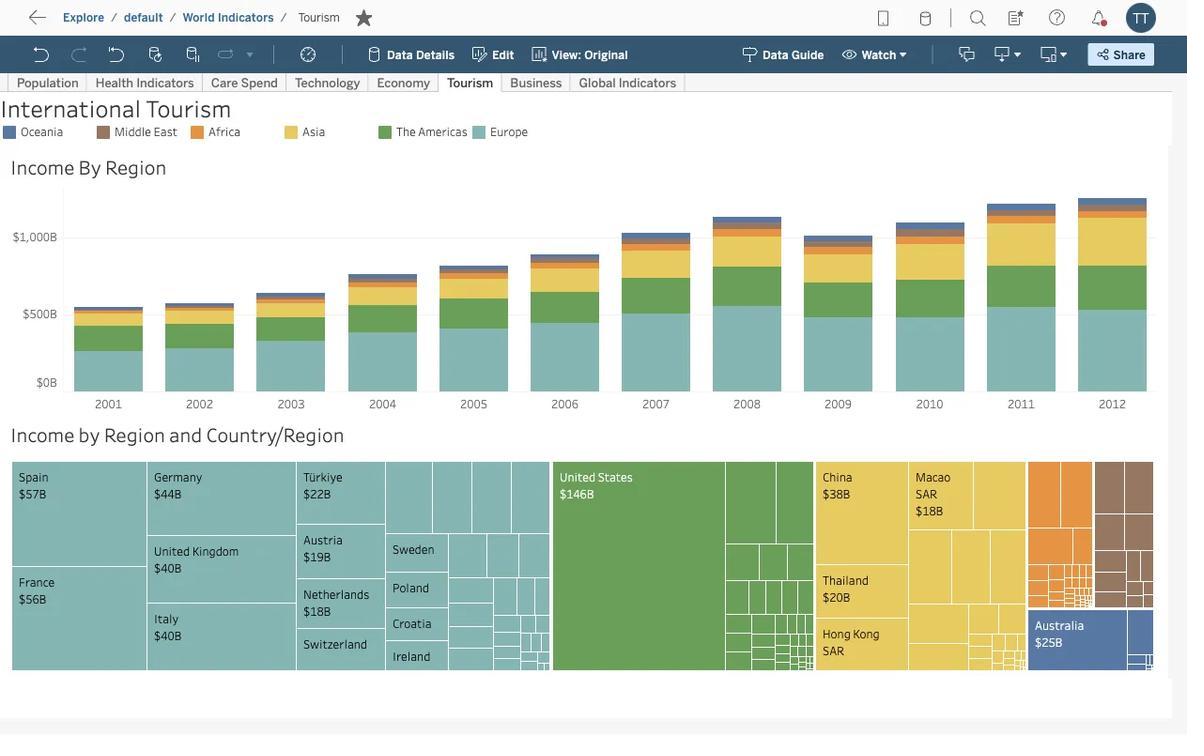 Task type: vqa. For each thing, say whether or not it's contained in the screenshot.
first / from the right
yes



Task type: describe. For each thing, give the bounding box(es) containing it.
explore
[[63, 11, 104, 24]]

skip to content link
[[45, 11, 191, 36]]

1 / from the left
[[111, 11, 117, 24]]

default link
[[123, 10, 164, 25]]

tourism
[[298, 11, 340, 24]]

indicators
[[218, 11, 274, 24]]

explore / default / world indicators /
[[63, 11, 287, 24]]

default
[[124, 11, 163, 24]]

tourism element
[[293, 11, 345, 24]]

content
[[103, 14, 161, 32]]

to
[[84, 14, 99, 32]]



Task type: locate. For each thing, give the bounding box(es) containing it.
/ right to
[[111, 11, 117, 24]]

2 / from the left
[[170, 11, 176, 24]]

/ left world
[[170, 11, 176, 24]]

/
[[111, 11, 117, 24], [170, 11, 176, 24], [281, 11, 287, 24]]

skip
[[49, 14, 81, 32]]

3 / from the left
[[281, 11, 287, 24]]

0 horizontal spatial /
[[111, 11, 117, 24]]

1 horizontal spatial /
[[170, 11, 176, 24]]

explore link
[[62, 10, 105, 25]]

skip to content
[[49, 14, 161, 32]]

world
[[183, 11, 215, 24]]

/ left tourism element
[[281, 11, 287, 24]]

2 horizontal spatial /
[[281, 11, 287, 24]]

world indicators link
[[182, 10, 275, 25]]



